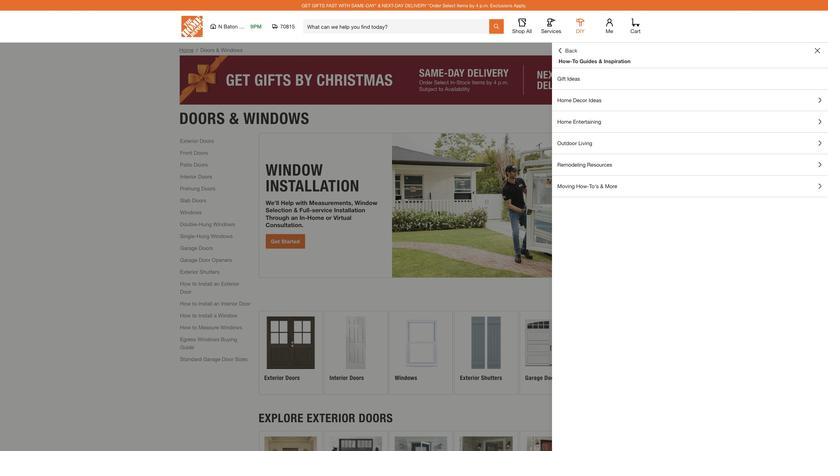 Task type: vqa. For each thing, say whether or not it's contained in the screenshot.
type
no



Task type: locate. For each thing, give the bounding box(es) containing it.
get started link
[[266, 234, 305, 249]]

3 how from the top
[[180, 312, 191, 318]]

2 vertical spatial install
[[199, 312, 212, 318]]

1 vertical spatial windows link
[[390, 311, 453, 395]]

home up outdoor
[[558, 118, 572, 125]]

hung
[[199, 221, 212, 227], [197, 233, 210, 239]]

1 vertical spatial exterior doors
[[264, 374, 300, 382]]

home left decor
[[558, 97, 572, 103]]

services
[[541, 28, 562, 34]]

image for storm doors image
[[395, 437, 448, 451]]

how inside how to install an exterior door
[[180, 280, 191, 287]]

1 vertical spatial interior doors link
[[324, 311, 388, 395]]

inspiration
[[604, 58, 631, 64]]

2 install from the top
[[199, 300, 212, 306]]

feedback link image
[[820, 112, 829, 148]]

garage doors link
[[180, 244, 213, 252], [520, 311, 583, 395]]

3 to from the top
[[192, 312, 197, 318]]

p.m.
[[480, 2, 489, 8]]

0 vertical spatial interior doors
[[180, 173, 212, 179]]

1 vertical spatial shutters
[[481, 374, 503, 382]]

home entertaining button
[[552, 111, 829, 132]]

we'll
[[266, 199, 279, 206]]

home decor ideas button
[[552, 90, 829, 111]]

we'll help with measurements, window selection & full-service installation through an in-home or virtual consultation.
[[266, 199, 378, 229]]

to down garage door openers link
[[192, 280, 197, 287]]

to up 'how to install a window' at the left
[[192, 300, 197, 306]]

interior doors link
[[180, 172, 212, 180], [324, 311, 388, 395]]

virtual
[[334, 214, 352, 221]]

0 vertical spatial garage doors link
[[180, 244, 213, 252]]

openers
[[212, 257, 232, 263]]

installation
[[334, 206, 365, 214]]

0 horizontal spatial exterior doors link
[[180, 137, 214, 145]]

hung inside "link"
[[199, 221, 212, 227]]

1 to from the top
[[192, 280, 197, 287]]

1 horizontal spatial interior
[[221, 300, 238, 306]]

an for interior
[[214, 300, 220, 306]]

drawer close image
[[815, 48, 821, 53]]

windows
[[221, 47, 243, 53], [243, 109, 310, 128], [180, 209, 202, 215], [213, 221, 235, 227], [211, 233, 233, 239], [220, 324, 242, 330], [198, 336, 219, 342], [395, 374, 418, 382]]

install inside how to install an exterior door
[[199, 280, 212, 287]]

image for exterior shutters image
[[460, 316, 513, 369]]

1 horizontal spatial how-
[[577, 183, 590, 189]]

to
[[192, 280, 197, 287], [192, 300, 197, 306], [192, 312, 197, 318], [192, 324, 197, 330]]

0 horizontal spatial garage doors
[[180, 245, 213, 251]]

resources
[[587, 161, 613, 168]]

0 vertical spatial ideas
[[568, 75, 580, 82]]

4
[[476, 2, 479, 8]]

0 vertical spatial interior
[[180, 173, 197, 179]]

window installation
[[266, 160, 360, 195]]

home down service
[[307, 214, 324, 221]]

4 how from the top
[[180, 324, 191, 330]]

home / doors & windows
[[179, 47, 243, 53]]

0 horizontal spatial window
[[218, 312, 237, 318]]

install left a
[[199, 312, 212, 318]]

how to install an exterior door
[[180, 280, 239, 295]]

remodeling
[[558, 161, 586, 168]]

door inside how to install an exterior door
[[180, 288, 192, 295]]

0 horizontal spatial exterior shutters link
[[180, 268, 220, 276]]

4 to from the top
[[192, 324, 197, 330]]

2 vertical spatial an
[[214, 300, 220, 306]]

image for security doors image
[[526, 437, 578, 451]]

0 horizontal spatial exterior shutters
[[180, 268, 220, 275]]

doors & windows
[[179, 109, 310, 128]]

exterior
[[180, 137, 198, 144], [180, 268, 198, 275], [221, 280, 239, 287], [264, 374, 284, 382], [460, 374, 480, 382], [307, 411, 356, 425]]

install for window
[[199, 312, 212, 318]]

1 horizontal spatial ideas
[[589, 97, 602, 103]]

get
[[302, 2, 311, 8]]

2 how from the top
[[180, 300, 191, 306]]

to for how to install an interior door
[[192, 300, 197, 306]]

shutters
[[200, 268, 220, 275], [481, 374, 503, 382]]

& inside we'll help with measurements, window selection & full-service installation through an in-home or virtual consultation.
[[294, 206, 298, 214]]

patio
[[180, 161, 192, 168]]

1 vertical spatial exterior doors link
[[259, 311, 322, 395]]

1 vertical spatial install
[[199, 300, 212, 306]]

how to install a window
[[180, 312, 237, 318]]

2 to from the top
[[192, 300, 197, 306]]

home left "/"
[[179, 47, 194, 53]]

1 vertical spatial an
[[214, 280, 220, 287]]

0 horizontal spatial garage doors link
[[180, 244, 213, 252]]

explore exterior doors
[[259, 411, 393, 425]]

0 horizontal spatial shutters
[[200, 268, 220, 275]]

how for how to install an interior door
[[180, 300, 191, 306]]

sponsored banner image
[[179, 55, 649, 105]]

a
[[214, 312, 217, 318]]

to
[[573, 58, 578, 64]]

egress windows buying guide link
[[180, 335, 252, 351]]

how for how to measure windows
[[180, 324, 191, 330]]

1 horizontal spatial interior doors
[[330, 374, 364, 382]]

window up the installation on the left top of the page
[[355, 199, 378, 206]]

1 horizontal spatial exterior doors
[[264, 374, 300, 382]]

ideas
[[568, 75, 580, 82], [589, 97, 602, 103]]

installation
[[266, 176, 360, 195]]

menu
[[552, 68, 829, 197]]

to up egress
[[192, 324, 197, 330]]

outdoor living button
[[552, 133, 829, 154]]

install for interior
[[199, 300, 212, 306]]

0 vertical spatial windows link
[[180, 208, 202, 216]]

window right a
[[218, 312, 237, 318]]

ideas right the gift
[[568, 75, 580, 82]]

explore
[[259, 411, 304, 425]]

0 vertical spatial exterior shutters
[[180, 268, 220, 275]]

garage inside "link"
[[203, 356, 221, 362]]

rouge
[[239, 23, 255, 29]]

all
[[527, 28, 532, 34]]

me
[[606, 28, 613, 34]]

hung for single-
[[197, 233, 210, 239]]

1 horizontal spatial exterior shutters link
[[455, 311, 518, 395]]

exterior doors
[[180, 137, 214, 144], [264, 374, 300, 382]]

1 vertical spatial interior
[[221, 300, 238, 306]]

window inside we'll help with measurements, window selection & full-service installation through an in-home or virtual consultation.
[[355, 199, 378, 206]]

an inside how to install an exterior door
[[214, 280, 220, 287]]

hung down double-hung windows "link"
[[197, 233, 210, 239]]

full-
[[300, 206, 312, 214]]

slab doors link
[[180, 196, 206, 204]]

0 horizontal spatial windows link
[[180, 208, 202, 216]]

garage
[[180, 245, 197, 251], [180, 257, 197, 263], [203, 356, 221, 362], [526, 374, 543, 382]]

gifts
[[312, 2, 325, 8]]

3 install from the top
[[199, 312, 212, 318]]

70815
[[280, 23, 295, 29]]

how to measure windows
[[180, 324, 242, 330]]

0 vertical spatial window
[[355, 199, 378, 206]]

0 horizontal spatial ideas
[[568, 75, 580, 82]]

guide
[[180, 344, 194, 350]]

how to install an exterior door link
[[180, 280, 252, 296]]

how-to guides & inspiration
[[559, 58, 631, 64]]

single-hung windows link
[[180, 232, 233, 240]]

ideas inside "gift ideas" link
[[568, 75, 580, 82]]

image for patio doors image
[[330, 437, 382, 451]]

1 horizontal spatial garage doors
[[526, 374, 559, 382]]

interior doors
[[180, 173, 212, 179], [330, 374, 364, 382]]

0 vertical spatial exterior doors link
[[180, 137, 214, 145]]

an left in-
[[291, 214, 298, 221]]

0 vertical spatial hung
[[199, 221, 212, 227]]

windows inside egress windows buying guide
[[198, 336, 219, 342]]

to up how to measure windows
[[192, 312, 197, 318]]

0 vertical spatial exterior doors
[[180, 137, 214, 144]]

0 vertical spatial how-
[[559, 58, 573, 64]]

gift
[[558, 75, 566, 82]]

double-hung windows
[[180, 221, 235, 227]]

1 vertical spatial exterior shutters
[[460, 374, 503, 382]]

1 vertical spatial garage doors link
[[520, 311, 583, 395]]

standard garage door sizes link
[[180, 355, 248, 363]]

me button
[[599, 19, 620, 34]]

home
[[179, 47, 194, 53], [558, 97, 572, 103], [558, 118, 572, 125], [307, 214, 324, 221]]

moving
[[558, 183, 575, 189]]

image for exterior doors image
[[264, 316, 317, 369]]

0 vertical spatial garage doors
[[180, 245, 213, 251]]

menu containing gift ideas
[[552, 68, 829, 197]]

exterior shutters link
[[180, 268, 220, 276], [455, 311, 518, 395]]

0 horizontal spatial interior doors link
[[180, 172, 212, 180]]

door inside "link"
[[222, 356, 234, 362]]

how- down back button
[[559, 58, 573, 64]]

an up a
[[214, 300, 220, 306]]

2 vertical spatial interior
[[330, 374, 348, 382]]

1 vertical spatial window
[[218, 312, 237, 318]]

ideas right decor
[[589, 97, 602, 103]]

1 horizontal spatial garage doors link
[[520, 311, 583, 395]]

how- right moving
[[577, 183, 590, 189]]

1 horizontal spatial windows link
[[390, 311, 453, 395]]

an up "how to install an interior door" on the bottom left of page
[[214, 280, 220, 287]]

2 horizontal spatial interior
[[330, 374, 348, 382]]

exterior doors link
[[180, 137, 214, 145], [259, 311, 322, 395]]

What can we help you find today? search field
[[307, 20, 489, 33]]

1 vertical spatial hung
[[197, 233, 210, 239]]

shop all button
[[512, 19, 533, 34]]

or
[[326, 214, 332, 221]]

1 vertical spatial ideas
[[589, 97, 602, 103]]

hung up single-hung windows
[[199, 221, 212, 227]]

exterior shutters
[[180, 268, 220, 275], [460, 374, 503, 382]]

1 how from the top
[[180, 280, 191, 287]]

to inside how to install an exterior door
[[192, 280, 197, 287]]

next-
[[382, 2, 395, 8]]

install up "how to install an interior door" on the bottom left of page
[[199, 280, 212, 287]]

started
[[281, 238, 300, 244]]

front
[[180, 149, 192, 156]]

garage doors
[[180, 245, 213, 251], [526, 374, 559, 382]]

&
[[378, 2, 381, 8], [216, 47, 220, 53], [599, 58, 603, 64], [229, 109, 239, 128], [601, 183, 604, 189], [294, 206, 298, 214]]

an inside we'll help with measurements, window selection & full-service installation through an in-home or virtual consultation.
[[291, 214, 298, 221]]

home inside we'll help with measurements, window selection & full-service installation through an in-home or virtual consultation.
[[307, 214, 324, 221]]

1 horizontal spatial window
[[355, 199, 378, 206]]

doors
[[200, 47, 215, 53], [179, 109, 225, 128], [200, 137, 214, 144], [194, 149, 208, 156], [194, 161, 208, 168], [198, 173, 212, 179], [201, 185, 216, 191], [192, 197, 206, 203], [199, 245, 213, 251], [286, 374, 300, 382], [350, 374, 364, 382], [545, 374, 559, 382], [359, 411, 393, 425]]

how to install a window link
[[180, 311, 237, 319]]

double-hung windows link
[[180, 220, 235, 228]]

1 horizontal spatial shutters
[[481, 374, 503, 382]]

0 vertical spatial install
[[199, 280, 212, 287]]

0 vertical spatial an
[[291, 214, 298, 221]]

0 horizontal spatial how-
[[559, 58, 573, 64]]

install for exterior
[[199, 280, 212, 287]]

back button
[[558, 47, 578, 54]]

interior
[[180, 173, 197, 179], [221, 300, 238, 306], [330, 374, 348, 382]]

1 vertical spatial how-
[[577, 183, 590, 189]]

apply.
[[514, 2, 527, 8]]

install up 'how to install a window' at the left
[[199, 300, 212, 306]]

1 install from the top
[[199, 280, 212, 287]]



Task type: describe. For each thing, give the bounding box(es) containing it.
cart
[[631, 28, 641, 34]]

0 vertical spatial shutters
[[200, 268, 220, 275]]

consultation.
[[266, 221, 304, 229]]

to's
[[589, 183, 599, 189]]

get
[[271, 238, 280, 244]]

cart link
[[629, 19, 643, 34]]

image for front doors image
[[264, 437, 317, 451]]

home link
[[179, 47, 194, 53]]

delivery
[[405, 2, 427, 8]]

1 vertical spatial exterior shutters link
[[455, 311, 518, 395]]

living
[[579, 140, 593, 146]]

image for window installation image
[[392, 133, 649, 277]]

front doors link
[[180, 149, 208, 157]]

by
[[470, 2, 475, 8]]

services button
[[541, 19, 562, 34]]

image for screen doors image
[[460, 437, 513, 451]]

selection
[[266, 206, 292, 214]]

single-hung windows
[[180, 233, 233, 239]]

home for home decor ideas
[[558, 97, 572, 103]]

image for interior doors image
[[330, 316, 382, 369]]

gift ideas
[[558, 75, 580, 82]]

1 horizontal spatial interior doors link
[[324, 311, 388, 395]]

1 vertical spatial garage doors
[[526, 374, 559, 382]]

to for how to install an exterior door
[[192, 280, 197, 287]]

fast
[[326, 2, 337, 8]]

home for home / doors & windows
[[179, 47, 194, 53]]

9pm
[[251, 23, 262, 29]]

home decor ideas
[[558, 97, 602, 103]]

gift ideas link
[[552, 68, 829, 89]]

0 horizontal spatial interior
[[180, 173, 197, 179]]

exclusions
[[490, 2, 513, 8]]

to for how to install a window
[[192, 312, 197, 318]]

items
[[457, 2, 468, 8]]

to for how to measure windows
[[192, 324, 197, 330]]

1 horizontal spatial exterior shutters
[[460, 374, 503, 382]]

moving how-to's & more
[[558, 183, 618, 189]]

ideas inside home decor ideas button
[[589, 97, 602, 103]]

window for we'll help with measurements, window selection & full-service installation through an in-home or virtual consultation.
[[355, 199, 378, 206]]

0 horizontal spatial interior doors
[[180, 173, 212, 179]]

an for exterior
[[214, 280, 220, 287]]

exterior inside how to install an exterior door
[[221, 280, 239, 287]]

help
[[281, 199, 294, 206]]

measurements,
[[309, 199, 353, 206]]

shop all
[[513, 28, 532, 34]]

window for how to install a window
[[218, 312, 237, 318]]

home entertaining
[[558, 118, 602, 125]]

how to install an interior door link
[[180, 300, 251, 307]]

double-
[[180, 221, 199, 227]]

how to install an interior door
[[180, 300, 251, 306]]

0 horizontal spatial exterior doors
[[180, 137, 214, 144]]

prehung
[[180, 185, 200, 191]]

the home depot logo image
[[181, 16, 203, 37]]

*order
[[428, 2, 441, 8]]

back
[[566, 47, 578, 54]]

diy button
[[570, 19, 591, 34]]

diy
[[576, 28, 585, 34]]

image for windows image
[[395, 316, 448, 369]]

how to measure windows link
[[180, 323, 242, 331]]

how- inside "button"
[[577, 183, 590, 189]]

same-
[[352, 2, 366, 8]]

day
[[395, 2, 404, 8]]

0 vertical spatial interior doors link
[[180, 172, 212, 180]]

get gifts fast with same-day* & next-day delivery *order select items by 4 p.m. exclusions apply.
[[302, 2, 527, 8]]

windows inside "link"
[[213, 221, 235, 227]]

home for home entertaining
[[558, 118, 572, 125]]

image for garage doors image
[[526, 316, 578, 369]]

how for how to install a window
[[180, 312, 191, 318]]

how for how to install an exterior door
[[180, 280, 191, 287]]

with
[[339, 2, 350, 8]]

egress
[[180, 336, 196, 342]]

1 horizontal spatial exterior doors link
[[259, 311, 322, 395]]

70815 button
[[272, 23, 295, 30]]

with
[[296, 199, 308, 206]]

n
[[218, 23, 222, 29]]

prehung doors link
[[180, 184, 216, 192]]

more
[[605, 183, 618, 189]]

sizes
[[235, 356, 248, 362]]

remodeling resources button
[[552, 154, 829, 175]]

decor
[[573, 97, 588, 103]]

hung for double-
[[199, 221, 212, 227]]

prehung doors
[[180, 185, 216, 191]]

& inside moving how-to's & more "button"
[[601, 183, 604, 189]]

window
[[266, 160, 323, 179]]

standard garage door sizes
[[180, 356, 248, 362]]

baton
[[224, 23, 238, 29]]

guides
[[580, 58, 598, 64]]

/
[[196, 47, 198, 53]]

patio doors link
[[180, 161, 208, 169]]

slab
[[180, 197, 191, 203]]

0 vertical spatial exterior shutters link
[[180, 268, 220, 276]]

service
[[312, 206, 333, 214]]

n baton rouge
[[218, 23, 255, 29]]

garage door openers link
[[180, 256, 232, 264]]

garage door openers
[[180, 257, 232, 263]]

measure
[[199, 324, 219, 330]]

1 vertical spatial interior doors
[[330, 374, 364, 382]]

get started
[[271, 238, 300, 244]]

shop
[[513, 28, 525, 34]]

through
[[266, 214, 289, 221]]

entertaining
[[573, 118, 602, 125]]



